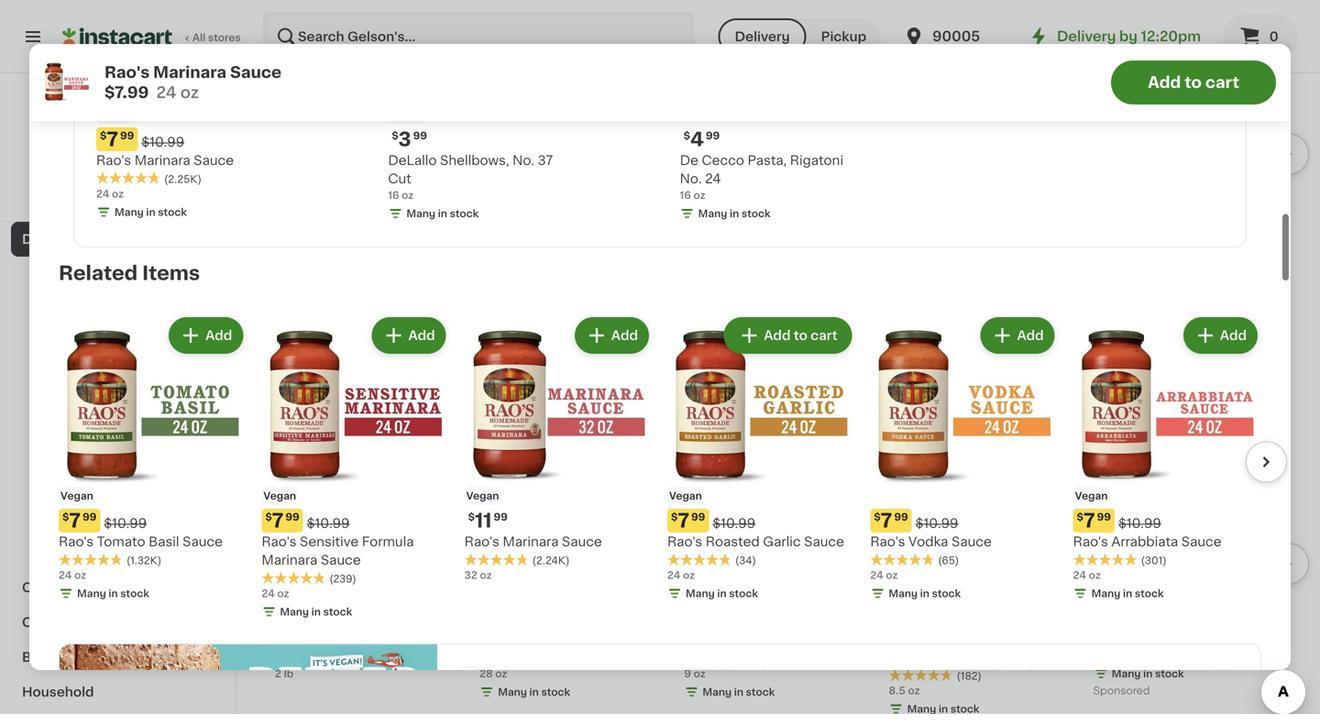 Task type: describe. For each thing, give the bounding box(es) containing it.
(239)
[[329, 574, 356, 584]]

boxed
[[33, 337, 74, 350]]

breakfast
[[22, 651, 86, 664]]

white for rice
[[1174, 633, 1211, 646]]

$ inside $ 7 99 $10.99 rao's roasted garlic sauce
[[671, 512, 678, 522]]

stock down the minute rice white rice, light & fluffy 28 oz
[[541, 687, 570, 698]]

$10.99 up sensitive
[[307, 517, 350, 530]]

rewards
[[104, 195, 150, 205]]

24 inside rao's marinara sauce $7.99 24 oz
[[156, 85, 177, 100]]

instacart logo image
[[62, 26, 172, 48]]

rice inside lundberg family farms organic white jasmine rice 2 lb
[[428, 651, 457, 664]]

stock down minute rice white rice
[[1155, 669, 1184, 679]]

melissa's
[[684, 633, 743, 646]]

rice inside the minute rice white rice, light & fluffy 28 oz
[[528, 633, 557, 646]]

household link
[[11, 675, 223, 710]]

many up melissa's
[[686, 589, 715, 599]]

ben's
[[889, 633, 924, 646]]

soups
[[138, 616, 180, 629]]

24 oz for rao's marinara sauce
[[96, 189, 124, 199]]

jasmine inside lundberg family farms organic white jasmine rice 2 lb
[[370, 651, 425, 664]]

pickup
[[821, 30, 867, 43]]

16 inside delallo shellbows, no. 37 cut 16 oz
[[388, 190, 399, 200]]

stock down delallo shellbows, no. 37 cut 16 oz
[[450, 209, 479, 219]]

stock up canned goods & soups link
[[120, 589, 149, 599]]

rao's inside rao's sensitive formula marinara sauce
[[262, 536, 297, 549]]

cut
[[388, 172, 412, 185]]

wine link
[[11, 83, 223, 117]]

7 inside $ 7 99 $10.99 rao's arrabbiata sauce
[[1084, 511, 1095, 531]]

vegan for rao's tomato basil sauce
[[61, 491, 93, 501]]

lentils
[[808, 633, 851, 646]]

rao's inside $ 7 99 $10.99 rao's tomato basil sauce
[[59, 536, 94, 549]]

shellbows,
[[440, 154, 509, 167]]

delivery button
[[718, 18, 807, 55]]

(301)
[[1141, 556, 1167, 566]]

$7.99 original price: $10.99 element for (1.32k)
[[59, 509, 247, 533]]

9
[[684, 669, 691, 679]]

in up the cosmo
[[730, 209, 739, 219]]

in down delallo shellbows, no. 37 cut 16 oz
[[438, 209, 447, 219]]

farms
[[386, 633, 425, 646]]

rice,
[[601, 633, 633, 646]]

(34)
[[735, 556, 756, 566]]

add gelson's rewards to save
[[33, 195, 189, 205]]

many down rewards
[[115, 207, 144, 217]]

in up the sponsored badge image
[[1144, 669, 1153, 679]]

seeds link
[[11, 501, 223, 535]]

in down the cooked
[[734, 687, 744, 697]]

in down fluffy
[[530, 687, 539, 698]]

$7.99
[[105, 85, 149, 100]]

$10.99 inside $ 7 99 $10.99 rao's tomato basil sauce
[[104, 517, 147, 530]]

0 horizontal spatial dry
[[22, 233, 46, 246]]

rao's arrabbiata sauce
[[1094, 229, 1242, 242]]

$ 7 99 for vodka
[[874, 511, 908, 531]]

$ 4 99
[[684, 130, 720, 149]]

family
[[340, 633, 383, 646]]

many in stock up the cosmo
[[698, 209, 771, 219]]

stock down melissa's steamed lentils - pre-cooked 9 oz
[[746, 687, 775, 697]]

shaman raman organic sacred soothing chik'n ramen
[[480, 229, 635, 279]]

many down fluffy
[[498, 687, 527, 698]]

add all 3 items
[[990, 74, 1110, 90]]

many up the canned goods & soups
[[77, 589, 106, 599]]

garlic
[[763, 536, 801, 549]]

$4.99 original price: $7.49 element
[[684, 203, 874, 227]]

no. inside de cecco pasta, rigatoni no. 24 16 oz
[[680, 172, 702, 185]]

90005
[[933, 30, 980, 43]]

items
[[1063, 74, 1110, 90]]

$10.99 inside $ 7 99 $10.99 rao's arrabbiata sauce
[[1119, 517, 1162, 530]]

delivery for delivery by 12:20pm
[[1057, 30, 1116, 43]]

99 inside $ 7 99 $10.99 rao's tomato basil sauce
[[83, 512, 97, 522]]

0
[[1270, 30, 1279, 43]]

hard beverages
[[22, 128, 128, 141]]

8.5 oz
[[889, 686, 920, 696]]

0 vertical spatial rices & grains link
[[11, 257, 223, 292]]

rice inside ben's original jasmine rice easy dinner side
[[1039, 633, 1067, 646]]

cider
[[70, 163, 106, 176]]

oz down 100% satisfaction guarantee
[[112, 189, 124, 199]]

shaman inside $ 4 99 $7.49 shaman raman organic spicy cosmo coconut ramen
[[684, 229, 737, 242]]

all
[[193, 33, 206, 43]]

1 vertical spatial rices & grains link
[[275, 358, 424, 380]]

24 for rao's marinara sauce
[[96, 189, 109, 199]]

condiments
[[22, 581, 104, 594]]

& inside the minute rice white rice, light & fluffy 28 oz
[[480, 651, 490, 664]]

1 $ 6 99 from the left
[[761, 669, 797, 688]]

marinara inside rao's marinara sauce $7.99 24 oz
[[153, 65, 227, 80]]

vegan for rao's roasted garlic sauce
[[669, 491, 702, 501]]

12:20pm
[[1141, 30, 1201, 43]]

oz right 8.5 at right bottom
[[908, 686, 920, 696]]

16 inside de cecco pasta, rigatoni no. 24 16 oz
[[680, 190, 691, 200]]

rao's vodka sauce
[[870, 536, 992, 549]]

rao's inside rao's marinara sauce $7.99 24 oz
[[105, 65, 150, 80]]

rao's sensitive formula marinara sauce
[[262, 536, 414, 567]]

marinara inside rao's sensitive formula marinara sauce
[[262, 554, 318, 567]]

0 vertical spatial 3
[[1049, 74, 1060, 90]]

stock down seller
[[323, 607, 352, 617]]

many up ben's
[[889, 589, 918, 599]]

$ 7 99 for marinara
[[100, 130, 134, 149]]

canned goods & soups
[[22, 616, 180, 629]]

boxed meals & sides link
[[11, 326, 223, 361]]

sponsored badge image
[[1094, 687, 1149, 697]]

delallo shellbows, no. 37 cut 16 oz
[[388, 154, 553, 200]]

all stores
[[193, 33, 241, 43]]

1 vertical spatial dry
[[70, 546, 93, 559]]

ben's original jasmine rice easy dinner side
[[889, 633, 1067, 664]]

light
[[636, 633, 669, 646]]

spicy
[[684, 248, 721, 261]]

more dry goods link
[[11, 535, 223, 570]]

marinara up guarantee
[[135, 154, 190, 167]]

1 horizontal spatial add to cart
[[1148, 75, 1240, 90]]

side
[[970, 651, 998, 664]]

0 horizontal spatial add to cart button
[[725, 319, 850, 352]]

$7.99 original price: $10.99 element down cut
[[275, 203, 465, 227]]

many down $ 7 99 $10.99 rao's arrabbiata sauce
[[1092, 589, 1121, 599]]

0 horizontal spatial more
[[33, 546, 66, 559]]

breakfast link
[[11, 640, 223, 675]]

many in stock down the (34)
[[686, 589, 758, 599]]

24 for rao's vodka sauce
[[870, 571, 884, 581]]

goods for pasta
[[49, 233, 93, 246]]

ramen inside $ 4 99 $7.49 shaman raman organic spicy cosmo coconut ramen
[[684, 266, 730, 279]]

best
[[281, 589, 301, 598]]

sauce inside rao's sensitive formula marinara sauce
[[321, 554, 361, 567]]

(65)
[[938, 556, 959, 566]]

7 inside $ 7 99 $10.99 rao's roasted garlic sauce
[[678, 511, 690, 531]]

in up canned goods & soups link
[[109, 589, 118, 599]]

$10.99 up prices
[[141, 136, 184, 148]]

guarantee
[[141, 177, 194, 187]]

many down cut
[[406, 209, 436, 219]]

0 vertical spatial add to cart button
[[1111, 61, 1276, 105]]

sacred
[[480, 248, 525, 261]]

product group containing 4
[[684, 6, 874, 296]]

0 vertical spatial rices & grains
[[33, 268, 128, 281]]

90005 button
[[903, 11, 1013, 62]]

24 oz for rao's sensitive formula marinara sauce
[[262, 589, 289, 599]]

seller
[[302, 589, 327, 598]]

view more link
[[1202, 359, 1284, 378]]

in down rewards
[[146, 207, 156, 217]]

32
[[465, 571, 478, 581]]

$10.99 inside $ 7 99 $10.99 rao's roasted garlic sauce
[[713, 517, 756, 530]]

service type group
[[718, 18, 881, 55]]

rao's marinara sauce for (2.25k)
[[96, 154, 234, 167]]

to inside "item carousel" 'region'
[[794, 329, 807, 342]]

1 horizontal spatial more
[[1237, 362, 1271, 375]]

in up minute rice white rice
[[1123, 589, 1133, 599]]

cosmo
[[724, 248, 771, 261]]

2 $ 6 99 from the left
[[1027, 669, 1063, 688]]

$7.99 original price: $10.99 element for (2.25k)
[[96, 127, 277, 151]]

gelson's link
[[88, 95, 146, 152]]

boxed meals & sides
[[33, 337, 168, 350]]

in up melissa's
[[717, 589, 727, 599]]

oz up melissa's
[[683, 571, 695, 581]]

soothing
[[528, 248, 587, 261]]

ramen inside shaman raman organic sacred soothing chik'n ramen
[[480, 266, 525, 279]]

sauces inside pasta & pizza sauces link
[[122, 442, 169, 455]]

4 for $ 4 99 $7.49 shaman raman organic spicy cosmo coconut ramen
[[695, 205, 708, 224]]

view
[[1202, 362, 1233, 375]]

$ inside $ 7 99 $10.99 rao's arrabbiata sauce
[[1077, 512, 1084, 522]]

minute rice white rice, light & fluffy 28 oz
[[480, 633, 669, 679]]

(1.32k)
[[127, 556, 162, 566]]

in down seller
[[311, 607, 321, 617]]

11 for rao's marinara sauce
[[475, 511, 492, 531]]

everyday store prices link
[[55, 156, 179, 171]]

prepared foods
[[22, 59, 127, 72]]

white for rice,
[[560, 633, 597, 646]]

oz inside melissa's steamed lentils - pre-cooked 9 oz
[[694, 669, 706, 679]]

many in stock up canned goods & soups link
[[77, 589, 149, 599]]

hard
[[22, 128, 54, 141]]

oz right '32'
[[480, 571, 492, 581]]

24 for rao's sensitive formula marinara sauce
[[262, 589, 275, 599]]

0 horizontal spatial grains
[[86, 268, 128, 281]]

many down best
[[280, 607, 309, 617]]

4 for $ 4 99
[[690, 130, 704, 149]]

cecco
[[702, 154, 744, 167]]

oz up condiments & sauces
[[74, 571, 86, 581]]

canned for canned tomato
[[33, 407, 84, 420]]

0 horizontal spatial 3
[[399, 130, 411, 149]]

$7.99 original price: $10.99 element up rao's arrabbiata sauce
[[1094, 203, 1284, 227]]

oz down $ 7 99 $10.99 rao's arrabbiata sauce
[[1089, 571, 1101, 581]]

many in stock down delallo shellbows, no. 37 cut 16 oz
[[406, 209, 479, 219]]

minute for minute rice white rice
[[1094, 633, 1138, 646]]

household
[[22, 686, 94, 699]]

save
[[165, 195, 189, 205]]

$10.99 up rao's vodka sauce
[[916, 517, 959, 530]]

1 horizontal spatial grains
[[357, 359, 424, 378]]



Task type: locate. For each thing, give the bounding box(es) containing it.
marinara up best
[[262, 554, 318, 567]]

arrabbiata inside $ 7 99 $10.99 rao's arrabbiata sauce
[[1112, 536, 1178, 549]]

lundberg
[[275, 633, 337, 646]]

$10.99 up (301)
[[1119, 517, 1162, 530]]

$7.99 original price: $10.99 element
[[96, 127, 277, 151], [275, 203, 465, 227], [1094, 203, 1284, 227], [59, 509, 247, 533], [668, 509, 856, 533], [262, 509, 450, 533], [870, 509, 1059, 533], [1073, 509, 1262, 533]]

0 horizontal spatial to
[[152, 195, 163, 205]]

many in stock down (301)
[[1092, 589, 1164, 599]]

delivery by 12:20pm link
[[1028, 26, 1201, 48]]

oz right 28
[[495, 669, 507, 679]]

24 for rao's arrabbiata sauce
[[1073, 571, 1087, 581]]

1 vertical spatial add to cart
[[764, 329, 837, 342]]

2 vertical spatial to
[[794, 329, 807, 342]]

$ 11 99 up lundberg at bottom left
[[279, 609, 318, 628]]

in up ben's
[[920, 589, 930, 599]]

1 vertical spatial goods
[[96, 546, 139, 559]]

0 horizontal spatial jasmine
[[370, 651, 425, 664]]

cooked
[[712, 651, 762, 664]]

noodles
[[33, 372, 87, 385]]

1 vertical spatial tomato
[[97, 536, 145, 549]]

1 vertical spatial add to cart button
[[725, 319, 850, 352]]

minute up fluffy
[[480, 633, 524, 646]]

oz inside rao's marinara sauce $7.99 24 oz
[[180, 85, 199, 100]]

to down "coconut"
[[794, 329, 807, 342]]

sauce inside $ 7 99 $10.99 rao's arrabbiata sauce
[[1182, 536, 1222, 549]]

2 vertical spatial goods
[[77, 616, 121, 629]]

1 vertical spatial sauces
[[121, 581, 169, 594]]

sauce inside $ 7 99 $10.99 rao's tomato basil sauce
[[183, 536, 223, 549]]

1 vertical spatial cart
[[810, 329, 837, 342]]

1 horizontal spatial raman
[[740, 229, 785, 242]]

marinara down all
[[153, 65, 227, 80]]

0 horizontal spatial white
[[330, 651, 367, 664]]

8.5
[[889, 686, 906, 696]]

vegan for rao's marinara sauce
[[466, 491, 499, 501]]

1 horizontal spatial rices
[[275, 359, 332, 378]]

1 horizontal spatial rices & grains
[[275, 359, 424, 378]]

1 horizontal spatial add to cart button
[[1111, 61, 1276, 105]]

$ 11 99 for lundberg family farms organic white jasmine rice
[[279, 609, 318, 628]]

$ 7 99 up rao's vodka sauce
[[874, 511, 908, 531]]

0 horizontal spatial 6
[[768, 669, 781, 688]]

0 horizontal spatial rices & grains link
[[11, 257, 223, 292]]

gelson's logo image
[[99, 95, 134, 130]]

99 inside the "$ 3 99"
[[413, 131, 427, 141]]

24 up condiments
[[59, 571, 72, 581]]

stock
[[158, 207, 187, 217], [450, 209, 479, 219], [742, 209, 771, 219], [120, 589, 149, 599], [729, 589, 758, 599], [932, 589, 961, 599], [1135, 589, 1164, 599], [323, 607, 352, 617], [1155, 669, 1184, 679], [746, 687, 775, 697], [541, 687, 570, 698]]

11 for lundberg family farms organic white jasmine rice
[[285, 609, 302, 628]]

minute for minute rice white rice, light & fluffy 28 oz
[[480, 633, 524, 646]]

many down pre-
[[703, 687, 732, 697]]

0 horizontal spatial rices & grains
[[33, 268, 128, 281]]

1 vertical spatial arrabbiata
[[1112, 536, 1178, 549]]

raman up soothing
[[535, 229, 580, 242]]

24 oz for rao's arrabbiata sauce
[[1073, 571, 1101, 581]]

1 horizontal spatial delivery
[[1057, 30, 1116, 43]]

$10.99 up more dry goods link
[[104, 517, 147, 530]]

4 up de
[[690, 130, 704, 149]]

condiments & sauces
[[22, 581, 169, 594]]

item carousel region
[[275, 0, 1309, 328], [33, 306, 1287, 636], [275, 402, 1309, 714]]

minute up the sponsored badge image
[[1094, 633, 1138, 646]]

24 oz down rao's vodka sauce
[[870, 571, 898, 581]]

pizza
[[86, 442, 119, 455]]

1 vertical spatial 11
[[285, 609, 302, 628]]

2 16 from the left
[[680, 190, 691, 200]]

3 vegan from the left
[[263, 491, 296, 501]]

rao's marinara sauce for (2.24k)
[[465, 536, 602, 549]]

24 oz for rao's tomato basil sauce
[[59, 571, 86, 581]]

dry goods & pasta
[[22, 233, 147, 246]]

oz inside delallo shellbows, no. 37 cut 16 oz
[[402, 190, 414, 200]]

7
[[107, 130, 118, 149], [69, 511, 81, 531], [678, 511, 690, 531], [272, 511, 284, 531], [881, 511, 892, 531], [1084, 511, 1095, 531]]

rao's inside $ 7 99 $10.99 rao's arrabbiata sauce
[[1073, 536, 1108, 549]]

to right $16.97
[[1185, 75, 1202, 90]]

shaman inside shaman raman organic sacred soothing chik'n ramen
[[480, 229, 532, 242]]

sensitive
[[300, 536, 359, 549]]

1 vertical spatial gelson's
[[57, 195, 102, 205]]

3
[[1049, 74, 1060, 90], [399, 130, 411, 149]]

liquor
[[22, 198, 64, 211]]

shaman raman organic sacred soothing chik'n ramen button
[[480, 6, 670, 296]]

1 horizontal spatial jasmine
[[981, 633, 1035, 646]]

$ inside the "$ 3 99"
[[392, 131, 399, 141]]

jasmine down farms
[[370, 651, 425, 664]]

oz down all
[[180, 85, 199, 100]]

0 vertical spatial add to cart
[[1148, 75, 1240, 90]]

4
[[690, 130, 704, 149], [695, 205, 708, 224]]

dinner
[[923, 651, 966, 664]]

0 horizontal spatial no.
[[513, 154, 535, 167]]

$ inside $ 7 99 $10.99 rao's tomato basil sauce
[[62, 512, 69, 522]]

shaman up spicy
[[684, 229, 737, 242]]

99 inside $ 4 99
[[706, 131, 720, 141]]

0 vertical spatial jasmine
[[981, 633, 1035, 646]]

cart down 0 button
[[1206, 75, 1240, 90]]

16 down cut
[[388, 190, 399, 200]]

2 horizontal spatial white
[[1174, 633, 1211, 646]]

2 horizontal spatial to
[[1185, 75, 1202, 90]]

0 horizontal spatial cart
[[810, 329, 837, 342]]

6 down ben's original jasmine rice easy dinner side
[[1034, 669, 1047, 688]]

24 oz down $ 7 99 $10.99 rao's arrabbiata sauce
[[1073, 571, 1101, 581]]

item carousel region containing 4
[[275, 0, 1309, 328]]

sauce inside rao's marinara sauce $7.99 24 oz
[[230, 65, 281, 80]]

0 vertical spatial $ 11 99
[[468, 511, 508, 531]]

many in stock down the cooked
[[703, 687, 775, 697]]

1 raman from the left
[[740, 229, 785, 242]]

add to cart button down "coconut"
[[725, 319, 850, 352]]

product group
[[275, 6, 465, 299], [480, 6, 670, 296], [684, 6, 874, 296], [889, 6, 1079, 299], [1094, 6, 1284, 299], [59, 313, 247, 605], [262, 313, 450, 623], [465, 313, 653, 583], [668, 313, 856, 605], [870, 313, 1059, 605], [1073, 313, 1262, 605], [275, 409, 465, 681], [480, 409, 670, 703], [684, 409, 874, 703], [889, 409, 1079, 714], [1094, 409, 1284, 702]]

sauce inside $ 7 99 $10.99 rao's roasted garlic sauce
[[804, 536, 844, 549]]

$7.99 original price: $10.99 element up the basil on the left of the page
[[59, 509, 247, 533]]

1 vertical spatial $ 11 99
[[279, 609, 318, 628]]

canned for canned goods & soups
[[22, 616, 74, 629]]

(2.25k)
[[164, 174, 202, 184]]

4 up spicy
[[695, 205, 708, 224]]

delivery left pickup button
[[735, 30, 790, 43]]

everyday store prices
[[55, 158, 168, 168]]

0 vertical spatial rao's marinara sauce
[[96, 154, 234, 167]]

raman inside $ 4 99 $7.49 shaman raman organic spicy cosmo coconut ramen
[[740, 229, 785, 242]]

rices & grains
[[33, 268, 128, 281], [275, 359, 424, 378]]

add gelson's rewards to save link
[[33, 193, 200, 207]]

1 horizontal spatial 11
[[475, 511, 492, 531]]

2 horizontal spatial $ 7 99
[[874, 511, 908, 531]]

sauce
[[230, 65, 281, 80], [194, 154, 234, 167], [1202, 229, 1242, 242], [183, 536, 223, 549], [804, 536, 844, 549], [562, 536, 602, 549], [952, 536, 992, 549], [1182, 536, 1222, 549], [321, 554, 361, 567]]

1 shaman from the left
[[684, 229, 737, 242]]

1 horizontal spatial 6
[[1034, 669, 1047, 688]]

0 vertical spatial cart
[[1206, 75, 1240, 90]]

1 horizontal spatial $ 7 99
[[265, 511, 299, 531]]

99 inside $ 7 99 $10.99 rao's arrabbiata sauce
[[1097, 512, 1111, 522]]

$7.99 original price: $10.99 element up sensitive
[[262, 509, 450, 533]]

99 inside $ 7 99 $10.99 rao's roasted garlic sauce
[[691, 512, 705, 522]]

goods up condiments & sauces link
[[96, 546, 139, 559]]

1 vertical spatial rao's marinara sauce
[[465, 536, 602, 549]]

cart down "coconut"
[[810, 329, 837, 342]]

$ inside $ 4 99 $7.49 shaman raman organic spicy cosmo coconut ramen
[[688, 206, 695, 216]]

melissa's steamed lentils - pre-cooked 9 oz
[[684, 633, 860, 679]]

canned tomato
[[33, 407, 135, 420]]

oz inside the minute rice white rice, light & fluffy 28 oz
[[495, 669, 507, 679]]

11
[[475, 511, 492, 531], [285, 609, 302, 628]]

0 vertical spatial 11
[[475, 511, 492, 531]]

$ 7 99 for sensitive
[[265, 511, 299, 531]]

1 horizontal spatial organic
[[583, 229, 635, 242]]

sauces right pizza
[[122, 442, 169, 455]]

related
[[59, 264, 138, 283]]

$7.99 original price: $10.99 element for (34)
[[668, 509, 856, 533]]

24 oz for rao's roasted garlic sauce
[[668, 571, 695, 581]]

1 vertical spatial 3
[[399, 130, 411, 149]]

goods up related
[[49, 233, 93, 246]]

coconut
[[774, 248, 830, 261]]

delivery left by
[[1057, 30, 1116, 43]]

0 vertical spatial gelson's
[[88, 137, 146, 149]]

$ 6 99
[[761, 669, 797, 688], [1027, 669, 1063, 688]]

2 ramen from the left
[[480, 266, 525, 279]]

0 vertical spatial dry
[[22, 233, 46, 246]]

many in stock down (65)
[[889, 589, 961, 599]]

0 button
[[1223, 15, 1298, 59]]

1 horizontal spatial rao's marinara sauce
[[465, 536, 602, 549]]

original
[[928, 633, 978, 646]]

0 horizontal spatial delivery
[[735, 30, 790, 43]]

4 inside $ 4 99 $7.49 shaman raman organic spicy cosmo coconut ramen
[[695, 205, 708, 224]]

0 horizontal spatial add to cart
[[764, 329, 837, 342]]

tomato up pasta & pizza sauces link at the left
[[87, 407, 135, 420]]

0 vertical spatial pasta
[[110, 233, 147, 246]]

add to cart button
[[1111, 61, 1276, 105], [725, 319, 850, 352]]

1 horizontal spatial 16
[[680, 190, 691, 200]]

1 horizontal spatial $ 11 99
[[468, 511, 508, 531]]

2 minute from the left
[[1094, 633, 1138, 646]]

marinara
[[153, 65, 227, 80], [135, 154, 190, 167], [503, 536, 559, 549], [262, 554, 318, 567]]

99
[[120, 131, 134, 141], [413, 131, 427, 141], [706, 131, 720, 141], [710, 206, 724, 216], [83, 512, 97, 522], [691, 512, 705, 522], [285, 512, 299, 522], [494, 512, 508, 522], [894, 512, 908, 522], [1097, 512, 1111, 522], [304, 609, 318, 620], [783, 670, 797, 680], [1049, 670, 1063, 680]]

0 horizontal spatial $ 7 99
[[100, 130, 134, 149]]

add to cart down 12:20pm
[[1148, 75, 1240, 90]]

lundberg family farms organic white jasmine rice 2 lb
[[275, 633, 457, 679]]

$ inside $ 4 99
[[684, 131, 690, 141]]

tomato
[[87, 407, 135, 420], [97, 536, 145, 549]]

1 minute from the left
[[480, 633, 524, 646]]

1 vertical spatial rices
[[275, 359, 332, 378]]

1 horizontal spatial rices & grains link
[[275, 358, 424, 380]]

0 vertical spatial no.
[[513, 154, 535, 167]]

0 vertical spatial tomato
[[87, 407, 135, 420]]

add button
[[389, 11, 460, 44], [593, 11, 664, 44], [798, 11, 869, 44], [1003, 11, 1074, 44], [1207, 11, 1278, 44], [171, 319, 241, 352], [374, 319, 444, 352], [577, 319, 647, 352], [982, 319, 1053, 352], [1185, 319, 1256, 352], [389, 414, 460, 447], [593, 414, 664, 447], [798, 414, 869, 447], [1003, 414, 1074, 447], [1207, 414, 1278, 447]]

16 down de
[[680, 190, 691, 200]]

beans link
[[11, 466, 223, 501]]

0 horizontal spatial pasta
[[33, 442, 69, 455]]

vodka
[[909, 536, 949, 549]]

0 vertical spatial canned
[[33, 407, 84, 420]]

beer & cider link
[[11, 152, 223, 187]]

no. left 37 at left
[[513, 154, 535, 167]]

1 16 from the left
[[388, 190, 399, 200]]

1 vertical spatial grains
[[357, 359, 424, 378]]

tomato inside $ 7 99 $10.99 rao's tomato basil sauce
[[97, 536, 145, 549]]

1 ramen from the left
[[684, 266, 730, 279]]

add to cart inside "item carousel" 'region'
[[764, 329, 837, 342]]

rao's inside $ 7 99 $10.99 rao's roasted garlic sauce
[[668, 536, 703, 549]]

24 down 'cecco'
[[705, 172, 721, 185]]

1 vegan from the left
[[61, 491, 93, 501]]

1 horizontal spatial cart
[[1206, 75, 1240, 90]]

organic inside shaman raman organic sacred soothing chik'n ramen
[[583, 229, 635, 242]]

stock down the (34)
[[729, 589, 758, 599]]

liquor link
[[11, 187, 223, 222]]

more down seeds at the bottom left of the page
[[33, 546, 66, 559]]

rao's marinara sauce up (2.24k)
[[465, 536, 602, 549]]

$7.99 original price: $10.99 element for (65)
[[870, 509, 1059, 533]]

vegan down beans
[[61, 491, 93, 501]]

24 up light
[[668, 571, 681, 581]]

$ 6 99 down ben's original jasmine rice easy dinner side
[[1027, 669, 1063, 688]]

0 vertical spatial more
[[1237, 362, 1271, 375]]

noodles link
[[11, 361, 223, 396]]

$ 3 99
[[392, 130, 427, 149]]

0 vertical spatial 4
[[690, 130, 704, 149]]

jasmine inside ben's original jasmine rice easy dinner side
[[981, 633, 1035, 646]]

0 horizontal spatial rices
[[33, 268, 69, 281]]

by
[[1120, 30, 1138, 43]]

0 vertical spatial goods
[[49, 233, 93, 246]]

1 horizontal spatial to
[[794, 329, 807, 342]]

None search field
[[262, 11, 695, 62]]

1 vertical spatial rices & grains
[[275, 359, 424, 378]]

many in stock down seller
[[280, 607, 352, 617]]

1 horizontal spatial $ 6 99
[[1027, 669, 1063, 688]]

de cecco pasta, rigatoni no. 24 16 oz
[[680, 154, 844, 200]]

0 horizontal spatial $ 6 99
[[761, 669, 797, 688]]

organic up chik'n
[[583, 229, 635, 242]]

3 up delallo
[[399, 130, 411, 149]]

1 vertical spatial jasmine
[[370, 651, 425, 664]]

white inside lundberg family farms organic white jasmine rice 2 lb
[[330, 651, 367, 664]]

1 horizontal spatial no.
[[680, 172, 702, 185]]

raman
[[740, 229, 785, 242], [535, 229, 580, 242]]

32 oz
[[465, 571, 492, 581]]

0 horizontal spatial ramen
[[480, 266, 525, 279]]

foods
[[86, 59, 127, 72]]

beer
[[22, 163, 53, 176]]

stock down save
[[158, 207, 187, 217]]

pasta & pizza sauces
[[33, 442, 169, 455]]

1 vertical spatial to
[[152, 195, 163, 205]]

$7.99 original price: $10.99 element for (301)
[[1073, 509, 1262, 533]]

meals
[[77, 337, 116, 350]]

37
[[538, 154, 553, 167]]

pasta,
[[748, 154, 787, 167]]

oz inside de cecco pasta, rigatoni no. 24 16 oz
[[694, 190, 706, 200]]

prepared foods link
[[11, 48, 223, 83]]

0 horizontal spatial shaman
[[480, 229, 532, 242]]

organic
[[788, 229, 839, 242], [583, 229, 635, 242], [275, 651, 326, 664]]

sauces
[[122, 442, 169, 455], [121, 581, 169, 594]]

vegan up $ 7 99 $10.99 rao's arrabbiata sauce
[[1075, 491, 1108, 501]]

condiments & sauces link
[[11, 570, 223, 605]]

marinara up (2.24k)
[[503, 536, 559, 549]]

sides
[[133, 337, 168, 350]]

99 inside $ 4 99 $7.49 shaman raman organic spicy cosmo coconut ramen
[[710, 206, 724, 216]]

cart inside "item carousel" 'region'
[[810, 329, 837, 342]]

white inside the minute rice white rice, light & fluffy 28 oz
[[560, 633, 597, 646]]

formula
[[362, 536, 414, 549]]

in
[[146, 207, 156, 217], [438, 209, 447, 219], [730, 209, 739, 219], [109, 589, 118, 599], [717, 589, 727, 599], [920, 589, 930, 599], [1123, 589, 1133, 599], [311, 607, 321, 617], [1144, 669, 1153, 679], [734, 687, 744, 697], [530, 687, 539, 698]]

0 horizontal spatial organic
[[275, 651, 326, 664]]

11 up '32 oz'
[[475, 511, 492, 531]]

many in stock down rewards
[[115, 207, 187, 217]]

rao's marinara sauce $7.99 24 oz
[[105, 65, 281, 100]]

pre-
[[684, 651, 712, 664]]

basil
[[149, 536, 179, 549]]

organic inside $ 4 99 $7.49 shaman raman organic spicy cosmo coconut ramen
[[788, 229, 839, 242]]

$ 4 99 $7.49 shaman raman organic spicy cosmo coconut ramen
[[684, 205, 839, 279]]

4 vegan from the left
[[466, 491, 499, 501]]

1 horizontal spatial white
[[560, 633, 597, 646]]

$7.99 original price: $10.99 element up the garlic
[[668, 509, 856, 533]]

24 oz left seller
[[262, 589, 289, 599]]

0 horizontal spatial raman
[[535, 229, 580, 242]]

2 horizontal spatial organic
[[788, 229, 839, 242]]

100%
[[47, 177, 75, 187]]

best seller
[[281, 589, 327, 598]]

fluffy
[[493, 651, 531, 664]]

1 vertical spatial pasta
[[33, 442, 69, 455]]

related items
[[59, 264, 200, 283]]

1 6 from the left
[[768, 669, 781, 688]]

24 for rao's roasted garlic sauce
[[668, 571, 681, 581]]

better does exist image
[[60, 645, 437, 714]]

$16.97
[[1140, 77, 1173, 87]]

item carousel region containing 11
[[275, 402, 1309, 714]]

0 vertical spatial grains
[[86, 268, 128, 281]]

everyday
[[55, 158, 104, 168]]

(182)
[[957, 671, 982, 681]]

$7.99 original price: $10.99 element up (301)
[[1073, 509, 1262, 533]]

all stores link
[[62, 11, 242, 62]]

$ 7 99 $10.99 rao's roasted garlic sauce
[[668, 511, 844, 549]]

2 vegan from the left
[[669, 491, 702, 501]]

2 raman from the left
[[535, 229, 580, 242]]

2 shaman from the left
[[480, 229, 532, 242]]

many in stock up the sponsored badge image
[[1112, 669, 1184, 679]]

24 oz up light
[[668, 571, 695, 581]]

beverages
[[57, 128, 128, 141]]

oz left seller
[[277, 589, 289, 599]]

gelson's down 100%
[[57, 195, 102, 205]]

5 vegan from the left
[[1075, 491, 1108, 501]]

16
[[388, 190, 399, 200], [680, 190, 691, 200]]

goods for soups
[[77, 616, 121, 629]]

1 vertical spatial canned
[[22, 616, 74, 629]]

prices
[[136, 158, 168, 168]]

24 down $ 7 99 $10.99 rao's arrabbiata sauce
[[1073, 571, 1087, 581]]

24 oz down satisfaction
[[96, 189, 124, 199]]

delivery inside button
[[735, 30, 790, 43]]

gelson's inside add gelson's rewards to save link
[[57, 195, 102, 205]]

many up the sponsored badge image
[[1112, 669, 1141, 679]]

1 vertical spatial no.
[[680, 172, 702, 185]]

delivery for delivery
[[735, 30, 790, 43]]

canned goods & soups link
[[11, 605, 223, 640]]

canned down noodles
[[33, 407, 84, 420]]

24 oz for rao's vodka sauce
[[870, 571, 898, 581]]

0 horizontal spatial 16
[[388, 190, 399, 200]]

many in stock down fluffy
[[498, 687, 570, 698]]

no. inside delallo shellbows, no. 37 cut 16 oz
[[513, 154, 535, 167]]

24 down satisfaction
[[96, 189, 109, 199]]

(2.24k)
[[532, 556, 570, 566]]

wine
[[22, 94, 55, 106]]

0 horizontal spatial $ 11 99
[[279, 609, 318, 628]]

2 6 from the left
[[1034, 669, 1047, 688]]

0 vertical spatial sauces
[[122, 442, 169, 455]]

tomato down "seeds" link
[[97, 536, 145, 549]]

goods down condiments & sauces
[[77, 616, 121, 629]]

0 vertical spatial to
[[1185, 75, 1202, 90]]

organic inside lundberg family farms organic white jasmine rice 2 lb
[[275, 651, 326, 664]]

0 vertical spatial arrabbiata
[[1132, 229, 1199, 242]]

$ 11 99 for rao's marinara sauce
[[468, 511, 508, 531]]

stock down de cecco pasta, rigatoni no. 24 16 oz
[[742, 209, 771, 219]]

&
[[56, 163, 67, 176], [96, 233, 107, 246], [72, 268, 83, 281], [119, 337, 129, 350], [336, 359, 353, 378], [72, 442, 82, 455], [107, 581, 117, 594], [124, 616, 135, 629], [480, 651, 490, 664]]

vegan for rao's sensitive formula marinara sauce
[[263, 491, 296, 501]]

24 oz up condiments
[[59, 571, 86, 581]]

vegan for rao's arrabbiata sauce
[[1075, 491, 1108, 501]]

raman inside shaman raman organic sacred soothing chik'n ramen
[[535, 229, 580, 242]]

rao's marinara sauce inside "item carousel" 'region'
[[465, 536, 602, 549]]

item carousel region containing 7
[[33, 306, 1287, 636]]

jasmine
[[981, 633, 1035, 646], [370, 651, 425, 664]]

stock down (301)
[[1135, 589, 1164, 599]]

vegan
[[61, 491, 93, 501], [669, 491, 702, 501], [263, 491, 296, 501], [466, 491, 499, 501], [1075, 491, 1108, 501]]

24 inside de cecco pasta, rigatoni no. 24 16 oz
[[705, 172, 721, 185]]

7 inside $ 7 99 $10.99 rao's tomato basil sauce
[[69, 511, 81, 531]]

raman down $7.49
[[740, 229, 785, 242]]

$7.99 original price: $10.99 element for (239)
[[262, 509, 450, 533]]

oz down rao's vodka sauce
[[886, 571, 898, 581]]

many left $7.49
[[698, 209, 727, 219]]

minute inside the minute rice white rice, light & fluffy 28 oz
[[480, 633, 524, 646]]

1 horizontal spatial pasta
[[110, 233, 147, 246]]

de
[[680, 154, 699, 167]]

stock down (65)
[[932, 589, 961, 599]]

0 horizontal spatial 11
[[285, 609, 302, 628]]

more
[[1237, 362, 1271, 375], [33, 546, 66, 559]]

24 for rao's tomato basil sauce
[[59, 571, 72, 581]]

sauces inside condiments & sauces link
[[121, 581, 169, 594]]

dry down liquor
[[22, 233, 46, 246]]

to
[[1185, 75, 1202, 90], [152, 195, 163, 205], [794, 329, 807, 342]]

0 horizontal spatial minute
[[480, 633, 524, 646]]



Task type: vqa. For each thing, say whether or not it's contained in the screenshot.


